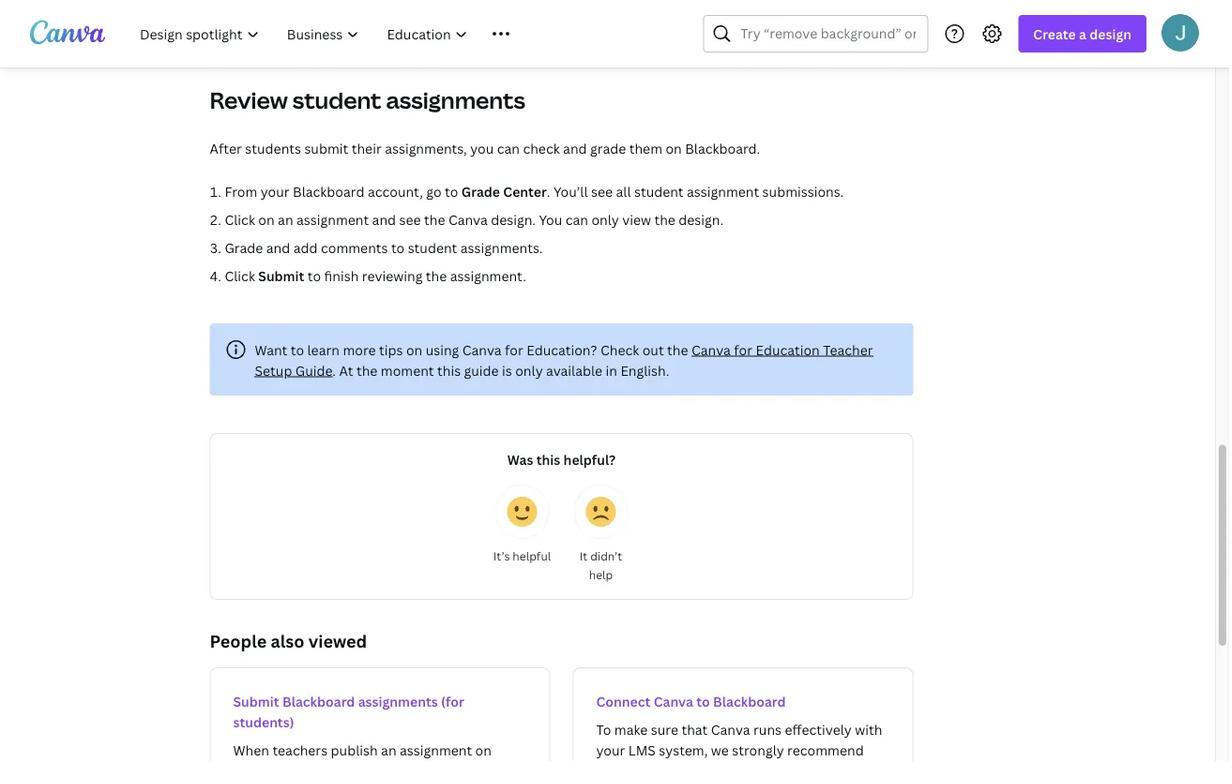 Task type: vqa. For each thing, say whether or not it's contained in the screenshot.
middle and
yes



Task type: describe. For each thing, give the bounding box(es) containing it.
want
[[255, 341, 287, 359]]

0 horizontal spatial can
[[497, 139, 520, 157]]

it
[[580, 549, 588, 564]]

2 design. from the left
[[679, 211, 724, 229]]

it's helpful
[[493, 549, 551, 564]]

design
[[1090, 25, 1132, 43]]

john smith image
[[1162, 14, 1199, 51]]

students)
[[233, 714, 294, 732]]

review student assignments
[[210, 85, 525, 115]]

add
[[293, 239, 318, 257]]

didn't
[[590, 549, 622, 564]]

to right go
[[445, 183, 458, 200]]

tips
[[379, 341, 403, 359]]

blackboard.
[[685, 139, 760, 157]]

submit
[[304, 139, 348, 157]]

an
[[278, 211, 293, 229]]

0 vertical spatial submit
[[258, 267, 304, 285]]

moment
[[381, 362, 434, 380]]

center
[[503, 183, 547, 200]]

for inside canva for education teacher setup guide
[[734, 341, 753, 359]]

to left finish
[[308, 267, 321, 285]]

the right out
[[667, 341, 688, 359]]

go
[[426, 183, 442, 200]]

the down go
[[424, 211, 445, 229]]

the right view
[[654, 211, 676, 229]]

1 vertical spatial grade
[[225, 239, 263, 257]]

0 horizontal spatial on
[[258, 211, 275, 229]]

1 for from the left
[[505, 341, 523, 359]]

help
[[589, 567, 613, 583]]

people
[[210, 630, 267, 653]]

submissions.
[[763, 183, 844, 200]]

assignments.
[[461, 239, 543, 257]]

assignments for blackboard
[[358, 693, 438, 711]]

1 vertical spatial and
[[372, 211, 396, 229]]

helpful?
[[564, 451, 616, 469]]

teacher
[[823, 341, 873, 359]]

1 vertical spatial assignment
[[297, 211, 369, 229]]

submit blackboard assignments (for students)
[[233, 693, 464, 732]]

them
[[629, 139, 663, 157]]

from
[[225, 183, 257, 200]]

1 horizontal spatial this
[[537, 451, 561, 469]]

assignments,
[[385, 139, 467, 157]]

is
[[502, 362, 512, 380]]

(for
[[441, 693, 464, 711]]

education
[[756, 341, 820, 359]]

it's
[[493, 549, 510, 564]]

create a design button
[[1019, 15, 1147, 53]]

the right the reviewing
[[426, 267, 447, 285]]

1 vertical spatial can
[[566, 211, 588, 229]]

click for click submit to finish reviewing the assignment.
[[225, 267, 255, 285]]

canva right the connect in the bottom of the page
[[654, 693, 693, 711]]

grade and add comments to student assignments.
[[225, 239, 543, 257]]

was
[[508, 451, 533, 469]]

also
[[271, 630, 305, 653]]

using
[[426, 341, 459, 359]]

create
[[1034, 25, 1076, 43]]

check
[[523, 139, 560, 157]]

guide
[[295, 362, 333, 380]]

education?
[[527, 341, 597, 359]]

1 horizontal spatial student
[[408, 239, 457, 257]]

setup
[[255, 362, 292, 380]]

in
[[606, 362, 617, 380]]

. at the moment this guide is only available in english.
[[333, 362, 670, 380]]

all
[[616, 183, 631, 200]]

connect canva to blackboard link
[[573, 668, 914, 763]]

review
[[210, 85, 288, 115]]

0 vertical spatial on
[[666, 139, 682, 157]]



Task type: locate. For each thing, give the bounding box(es) containing it.
click
[[225, 211, 255, 229], [225, 267, 255, 285]]

this down the using
[[437, 362, 461, 380]]

0 vertical spatial click
[[225, 211, 255, 229]]

canva right out
[[692, 341, 731, 359]]

the
[[424, 211, 445, 229], [654, 211, 676, 229], [426, 267, 447, 285], [667, 341, 688, 359], [357, 362, 378, 380]]

submit down add
[[258, 267, 304, 285]]

more
[[343, 341, 376, 359]]

for up is
[[505, 341, 523, 359]]

0 vertical spatial assignments
[[386, 85, 525, 115]]

submit inside 'submit blackboard assignments (for students)'
[[233, 693, 279, 711]]

blackboard
[[293, 183, 365, 200], [282, 693, 355, 711], [713, 693, 786, 711]]

assignments up you
[[386, 85, 525, 115]]

student up the reviewing
[[408, 239, 457, 257]]

the right at
[[357, 362, 378, 380]]

1 vertical spatial .
[[333, 362, 336, 380]]

2 for from the left
[[734, 341, 753, 359]]

0 horizontal spatial student
[[293, 85, 381, 115]]

1 horizontal spatial design.
[[679, 211, 724, 229]]

1 horizontal spatial can
[[566, 211, 588, 229]]

canva for education teacher setup guide
[[255, 341, 873, 380]]

😔 image
[[586, 497, 616, 527]]

from your blackboard account, go to grade center . you'll see all student assignment submissions.
[[225, 183, 844, 200]]

this right was on the bottom left of page
[[537, 451, 561, 469]]

and left grade
[[563, 139, 587, 157]]

assignment down blackboard.
[[687, 183, 759, 200]]

to left learn
[[291, 341, 304, 359]]

0 vertical spatial assignment
[[687, 183, 759, 200]]

learn
[[307, 341, 340, 359]]

click for click on an assignment and see the canva design. you can only view the design.
[[225, 211, 255, 229]]

assignments inside 'submit blackboard assignments (for students)'
[[358, 693, 438, 711]]

submit blackboard assignments (for students) link
[[210, 668, 550, 763]]

available
[[546, 362, 603, 380]]

comments
[[321, 239, 388, 257]]

only right is
[[515, 362, 543, 380]]

1 vertical spatial only
[[515, 362, 543, 380]]

after
[[210, 139, 242, 157]]

0 vertical spatial can
[[497, 139, 520, 157]]

you
[[539, 211, 562, 229]]

. left at
[[333, 362, 336, 380]]

only left view
[[592, 211, 619, 229]]

1 horizontal spatial assignment
[[687, 183, 759, 200]]

finish
[[324, 267, 359, 285]]

1 vertical spatial student
[[634, 183, 684, 200]]

1 vertical spatial this
[[537, 451, 561, 469]]

create a design
[[1034, 25, 1132, 43]]

on up the moment
[[406, 341, 423, 359]]

design. right view
[[679, 211, 724, 229]]

assignment
[[687, 183, 759, 200], [297, 211, 369, 229]]

1 vertical spatial assignments
[[358, 693, 438, 711]]

0 vertical spatial only
[[592, 211, 619, 229]]

0 vertical spatial this
[[437, 362, 461, 380]]

assignments for student
[[386, 85, 525, 115]]

1 click from the top
[[225, 211, 255, 229]]

submit
[[258, 267, 304, 285], [233, 693, 279, 711]]

for left education
[[734, 341, 753, 359]]

want to learn more tips on using canva for education? check out the
[[255, 341, 692, 359]]

click up want
[[225, 267, 255, 285]]

🙂 image
[[507, 497, 537, 527]]

can
[[497, 139, 520, 157], [566, 211, 588, 229]]

0 horizontal spatial .
[[333, 362, 336, 380]]

your
[[261, 183, 290, 200]]

0 vertical spatial and
[[563, 139, 587, 157]]

student right all
[[634, 183, 684, 200]]

view
[[622, 211, 651, 229]]

top level navigation element
[[128, 15, 658, 53], [128, 15, 658, 53]]

and up grade and add comments to student assignments.
[[372, 211, 396, 229]]

after students submit their assignments, you can check and grade them on blackboard.
[[210, 139, 760, 157]]

0 horizontal spatial see
[[399, 211, 421, 229]]

click submit to finish reviewing the assignment.
[[225, 267, 526, 285]]

on left 'an'
[[258, 211, 275, 229]]

blackboard inside connect canva to blackboard link
[[713, 693, 786, 711]]

2 horizontal spatial and
[[563, 139, 587, 157]]

canva for education teacher setup guide link
[[255, 341, 873, 380]]

1 horizontal spatial .
[[547, 183, 550, 200]]

click on an assignment and see the canva design. you can only view the design.
[[225, 211, 724, 229]]

1 vertical spatial click
[[225, 267, 255, 285]]

0 horizontal spatial for
[[505, 341, 523, 359]]

grade up click on an assignment and see the canva design. you can only view the design.
[[461, 183, 500, 200]]

was this helpful?
[[508, 451, 616, 469]]

1 horizontal spatial on
[[406, 341, 423, 359]]

1 horizontal spatial grade
[[461, 183, 500, 200]]

0 vertical spatial student
[[293, 85, 381, 115]]

you'll
[[554, 183, 588, 200]]

design.
[[491, 211, 536, 229], [679, 211, 724, 229]]

click down from
[[225, 211, 255, 229]]

a
[[1079, 25, 1087, 43]]

. left you'll
[[547, 183, 550, 200]]

you
[[470, 139, 494, 157]]

0 horizontal spatial only
[[515, 362, 543, 380]]

grade
[[590, 139, 626, 157]]

see
[[591, 183, 613, 200], [399, 211, 421, 229]]

only
[[592, 211, 619, 229], [515, 362, 543, 380]]

canva inside canva for education teacher setup guide
[[692, 341, 731, 359]]

student
[[293, 85, 381, 115], [634, 183, 684, 200], [408, 239, 457, 257]]

their
[[352, 139, 382, 157]]

0 horizontal spatial assignment
[[297, 211, 369, 229]]

check
[[601, 341, 639, 359]]

this
[[437, 362, 461, 380], [537, 451, 561, 469]]

canva up assignments.
[[448, 211, 488, 229]]

0 horizontal spatial design.
[[491, 211, 536, 229]]

1 vertical spatial see
[[399, 211, 421, 229]]

on
[[666, 139, 682, 157], [258, 211, 275, 229], [406, 341, 423, 359]]

english.
[[621, 362, 670, 380]]

for
[[505, 341, 523, 359], [734, 341, 753, 359]]

account,
[[368, 183, 423, 200]]

connect
[[596, 693, 651, 711]]

1 horizontal spatial and
[[372, 211, 396, 229]]

reviewing
[[362, 267, 423, 285]]

1 horizontal spatial see
[[591, 183, 613, 200]]

at
[[339, 362, 353, 380]]

0 vertical spatial grade
[[461, 183, 500, 200]]

and
[[563, 139, 587, 157], [372, 211, 396, 229], [266, 239, 290, 257]]

0 horizontal spatial and
[[266, 239, 290, 257]]

1 horizontal spatial for
[[734, 341, 753, 359]]

.
[[547, 183, 550, 200], [333, 362, 336, 380]]

connect canva to blackboard
[[596, 693, 786, 711]]

see down account,
[[399, 211, 421, 229]]

guide
[[464, 362, 499, 380]]

to up the reviewing
[[391, 239, 405, 257]]

grade
[[461, 183, 500, 200], [225, 239, 263, 257]]

see left all
[[591, 183, 613, 200]]

1 design. from the left
[[491, 211, 536, 229]]

student up submit
[[293, 85, 381, 115]]

canva
[[448, 211, 488, 229], [462, 341, 502, 359], [692, 341, 731, 359], [654, 693, 693, 711]]

people also viewed
[[210, 630, 367, 653]]

design. up assignments.
[[491, 211, 536, 229]]

and left add
[[266, 239, 290, 257]]

canva up guide
[[462, 341, 502, 359]]

0 vertical spatial see
[[591, 183, 613, 200]]

to right the connect in the bottom of the page
[[697, 693, 710, 711]]

1 vertical spatial submit
[[233, 693, 279, 711]]

assignments left the (for on the left bottom of the page
[[358, 693, 438, 711]]

to
[[445, 183, 458, 200], [391, 239, 405, 257], [308, 267, 321, 285], [291, 341, 304, 359], [697, 693, 710, 711]]

2 vertical spatial and
[[266, 239, 290, 257]]

2 horizontal spatial student
[[634, 183, 684, 200]]

assignments
[[386, 85, 525, 115], [358, 693, 438, 711]]

2 vertical spatial on
[[406, 341, 423, 359]]

1 vertical spatial on
[[258, 211, 275, 229]]

2 horizontal spatial on
[[666, 139, 682, 157]]

0 horizontal spatial grade
[[225, 239, 263, 257]]

0 vertical spatial .
[[547, 183, 550, 200]]

helpful
[[513, 549, 551, 564]]

assignment.
[[450, 267, 526, 285]]

2 click from the top
[[225, 267, 255, 285]]

blackboard inside 'submit blackboard assignments (for students)'
[[282, 693, 355, 711]]

1 horizontal spatial only
[[592, 211, 619, 229]]

grade down from
[[225, 239, 263, 257]]

it didn't help
[[580, 549, 622, 583]]

0 horizontal spatial this
[[437, 362, 461, 380]]

assignment up comments on the left
[[297, 211, 369, 229]]

2 vertical spatial student
[[408, 239, 457, 257]]

viewed
[[309, 630, 367, 653]]

on right them at the top right of the page
[[666, 139, 682, 157]]

submit up students)
[[233, 693, 279, 711]]

out
[[643, 341, 664, 359]]

students
[[245, 139, 301, 157]]

Try "remove background" or "brand kit" search field
[[741, 16, 916, 52]]



